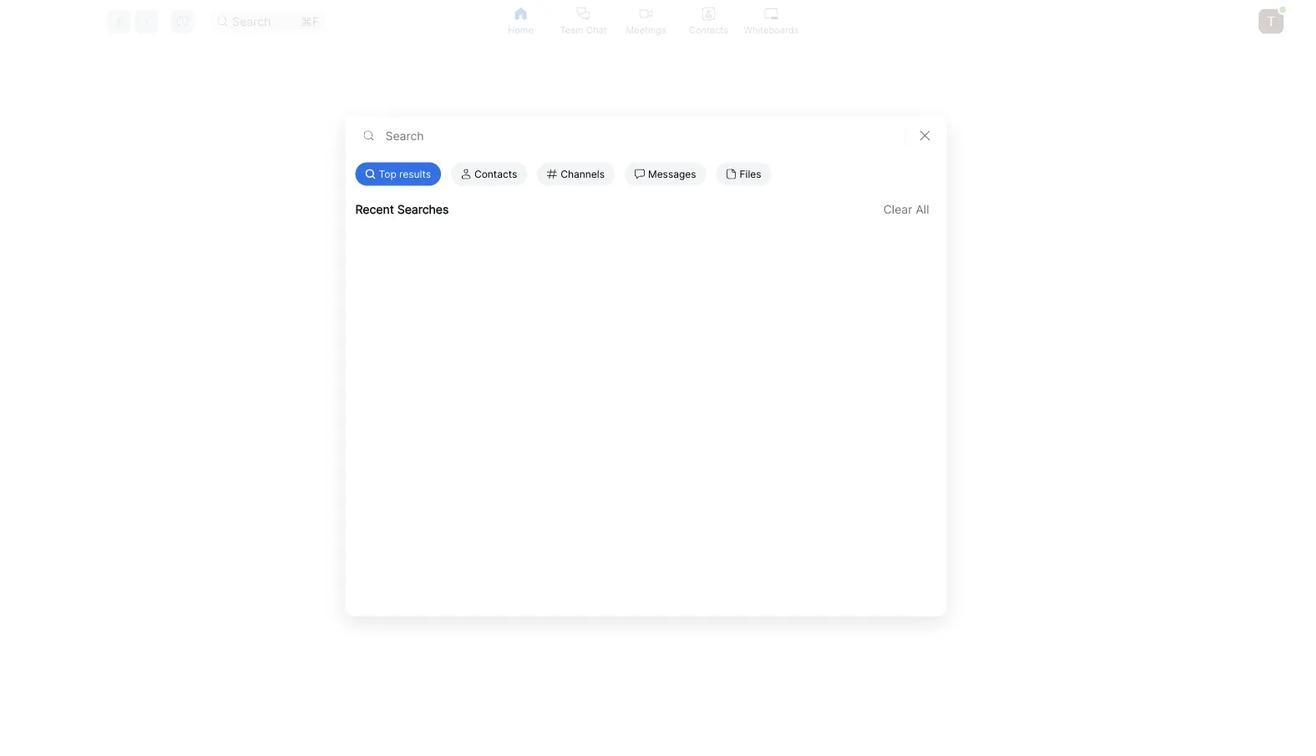 Task type: describe. For each thing, give the bounding box(es) containing it.
team chat button
[[552, 0, 615, 43]]

1 horizontal spatial contacts button
[[678, 0, 740, 43]]

list containing top results
[[345, 156, 947, 193]]

0 horizontal spatial contacts button
[[451, 163, 527, 186]]

file image
[[726, 169, 736, 179]]

magnifier image
[[366, 169, 376, 179]]

avatar image
[[1259, 9, 1284, 34]]

profile contact image
[[702, 7, 716, 20]]

top
[[379, 168, 397, 180]]

channels button
[[537, 163, 615, 186]]

home small image
[[514, 7, 528, 20]]

chat
[[586, 24, 607, 35]]

whiteboards button
[[740, 0, 803, 43]]

Search text field
[[384, 126, 895, 146]]

recent
[[355, 202, 394, 216]]

top results button
[[355, 163, 441, 186]]

home
[[508, 24, 534, 35]]

meetings
[[626, 24, 666, 35]]

⌘f
[[301, 14, 319, 28]]

messages button
[[625, 163, 706, 186]]

magnifier image inside top results "button"
[[366, 169, 376, 179]]

results
[[399, 168, 431, 180]]

top results
[[379, 168, 431, 180]]

search
[[233, 14, 271, 28]]

team chat
[[560, 24, 607, 35]]

file image
[[726, 169, 736, 179]]

tab list containing home
[[490, 0, 803, 43]]

contacts for profile icon
[[475, 168, 517, 180]]

contacts for profile contact icon
[[689, 24, 729, 35]]



Task type: vqa. For each thing, say whether or not it's contained in the screenshot.
'this' to the left
no



Task type: locate. For each thing, give the bounding box(es) containing it.
recent searches
[[355, 202, 449, 216]]

contacts down profile contact icon
[[689, 24, 729, 35]]

channels
[[561, 168, 605, 180]]

team
[[560, 24, 584, 35]]

0 horizontal spatial contacts
[[475, 168, 517, 180]]

video on image
[[640, 7, 653, 20], [640, 7, 653, 20]]

1 horizontal spatial contacts
[[689, 24, 729, 35]]

contacts button left whiteboards
[[678, 0, 740, 43]]

0 vertical spatial contacts
[[689, 24, 729, 35]]

clear all button
[[876, 199, 937, 219]]

files
[[740, 168, 762, 180]]

1 vertical spatial contacts button
[[451, 163, 527, 186]]

contacts right profile icon
[[475, 168, 517, 180]]

close image
[[920, 131, 930, 141], [920, 131, 930, 141]]

profile contact image
[[702, 7, 716, 20]]

tab list
[[490, 0, 803, 43]]

profile image
[[461, 169, 471, 179]]

files button
[[716, 163, 772, 186]]

searches
[[397, 202, 449, 216]]

contacts
[[689, 24, 729, 35], [475, 168, 517, 180]]

online image
[[1280, 6, 1286, 13], [1280, 6, 1286, 13]]

messages
[[648, 168, 696, 180]]

all
[[916, 202, 929, 216]]

1 vertical spatial contacts
[[475, 168, 517, 180]]

chat image
[[635, 169, 645, 179], [635, 169, 645, 179]]

home small image
[[514, 7, 528, 20]]

team chat image
[[577, 7, 590, 20], [577, 7, 590, 20]]

number italic image
[[547, 169, 557, 179]]

magnifier image
[[217, 16, 227, 26], [217, 16, 227, 26], [364, 131, 374, 141], [364, 131, 374, 141], [366, 169, 376, 179]]

clear all
[[884, 202, 929, 216]]

clear
[[884, 202, 913, 216]]

meetings button
[[615, 0, 678, 43]]

list
[[345, 156, 947, 193]]

0 vertical spatial contacts button
[[678, 0, 740, 43]]

contacts button left number italic image
[[451, 163, 527, 186]]

home button
[[490, 0, 552, 43]]

whiteboard small image
[[765, 7, 778, 20], [765, 7, 778, 20]]

whiteboards
[[744, 24, 799, 35]]

profile image
[[461, 169, 471, 179]]

number italic image
[[547, 169, 557, 179]]

contacts button
[[678, 0, 740, 43], [451, 163, 527, 186]]



